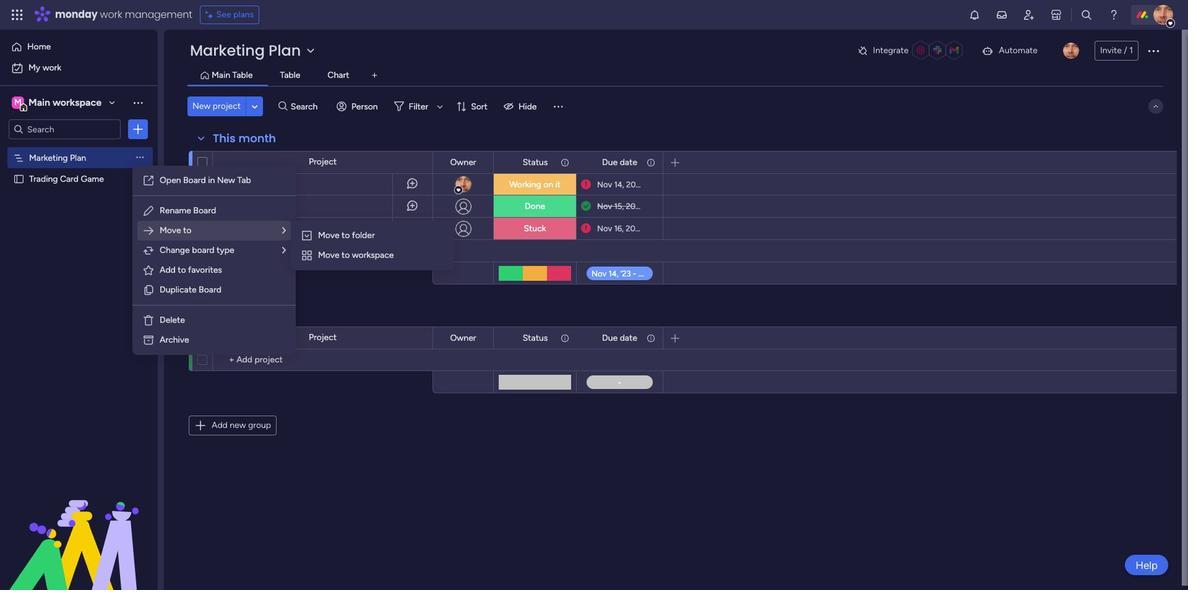 Task type: locate. For each thing, give the bounding box(es) containing it.
move up the move to workspace
[[318, 230, 340, 241]]

see plans
[[217, 9, 254, 20]]

project up + add project text box
[[309, 332, 337, 343]]

v2 overdue deadline image
[[581, 179, 591, 190]]

/
[[1124, 45, 1128, 56]]

due for 2nd due date field
[[602, 333, 618, 343]]

0 vertical spatial status field
[[520, 156, 551, 169]]

nov 15, 2023
[[597, 202, 645, 211]]

2023 for nov 15, 2023
[[626, 202, 645, 211]]

marketing plan up main table
[[190, 40, 301, 61]]

0 vertical spatial due date
[[602, 157, 638, 167]]

nov left 15,
[[597, 202, 612, 211]]

1 vertical spatial nov
[[597, 202, 612, 211]]

0 vertical spatial work
[[100, 7, 122, 22]]

rename board
[[160, 206, 216, 216]]

move up change
[[160, 225, 181, 236]]

status
[[523, 157, 548, 167], [523, 333, 548, 343]]

plan up "card"
[[70, 152, 86, 163]]

1 horizontal spatial marketing plan
[[190, 40, 301, 61]]

new right in
[[217, 175, 235, 186]]

Owner field
[[447, 156, 480, 169], [447, 332, 480, 345]]

add to favorites
[[160, 265, 222, 275]]

1 vertical spatial workspace
[[352, 250, 394, 261]]

tab list
[[188, 66, 1164, 86]]

nov for nov 15, 2023
[[597, 202, 612, 211]]

0 vertical spatial owner
[[450, 157, 476, 167]]

list box containing marketing plan
[[0, 145, 158, 356]]

main inside button
[[212, 70, 230, 80]]

1 horizontal spatial plan
[[269, 40, 301, 61]]

add inside "button"
[[212, 420, 228, 431]]

0 vertical spatial marketing plan
[[190, 40, 301, 61]]

move to folder
[[318, 230, 375, 241]]

work inside option
[[43, 63, 61, 73]]

0 horizontal spatial work
[[43, 63, 61, 73]]

help button
[[1126, 555, 1169, 576]]

0 horizontal spatial plan
[[70, 152, 86, 163]]

work right monday
[[100, 7, 122, 22]]

2023
[[627, 180, 645, 189], [626, 202, 645, 211], [626, 224, 645, 233]]

filter
[[409, 101, 429, 112]]

delete image
[[142, 315, 155, 327]]

move to
[[160, 225, 192, 236]]

stuck
[[524, 223, 546, 234]]

my
[[28, 63, 40, 73]]

2 due date from the top
[[602, 333, 638, 343]]

james peterson image up options image
[[1154, 5, 1174, 25]]

0 horizontal spatial 1
[[264, 180, 268, 190]]

table down marketing plan button at the left
[[232, 70, 253, 80]]

move down move to folder
[[318, 250, 340, 261]]

public board image
[[13, 173, 25, 184]]

see plans button
[[200, 6, 259, 24]]

2023 right 16,
[[626, 224, 645, 233]]

0 vertical spatial 1
[[1130, 45, 1134, 56]]

+ Add project text field
[[219, 353, 427, 368]]

1 vertical spatial marketing
[[29, 152, 68, 163]]

move for move to workspace
[[318, 250, 340, 261]]

2 table from the left
[[280, 70, 300, 80]]

1 vertical spatial status
[[523, 333, 548, 343]]

Status field
[[520, 156, 551, 169], [520, 332, 551, 345]]

0 vertical spatial add
[[160, 265, 176, 275]]

2 vertical spatial 2023
[[626, 224, 645, 233]]

1 right "/"
[[1130, 45, 1134, 56]]

to down move to folder
[[342, 250, 350, 261]]

main
[[212, 70, 230, 80], [28, 97, 50, 108]]

0 horizontal spatial marketing plan
[[29, 152, 86, 163]]

0 horizontal spatial add
[[160, 265, 176, 275]]

board right rename
[[193, 206, 216, 216]]

1 vertical spatial marketing plan
[[29, 152, 86, 163]]

1 horizontal spatial table
[[280, 70, 300, 80]]

0 vertical spatial date
[[620, 157, 638, 167]]

2 owner from the top
[[450, 333, 476, 343]]

this
[[213, 131, 236, 146]]

project
[[309, 157, 337, 167], [234, 180, 262, 190], [234, 224, 262, 235], [309, 332, 337, 343]]

1 vertical spatial due date
[[602, 333, 638, 343]]

2 nov from the top
[[597, 202, 612, 211]]

james peterson image
[[1154, 5, 1174, 25], [1064, 43, 1080, 59]]

marketing up trading
[[29, 152, 68, 163]]

Search in workspace field
[[26, 122, 103, 137]]

game
[[81, 173, 104, 184]]

new
[[193, 101, 211, 111], [217, 175, 235, 186]]

workspace up search in workspace field
[[53, 97, 102, 108]]

sort
[[471, 101, 488, 112]]

list box
[[0, 145, 158, 356]]

add left new
[[212, 420, 228, 431]]

in
[[208, 175, 215, 186]]

table inside table button
[[280, 70, 300, 80]]

duplicate board image
[[142, 284, 155, 297]]

working on it
[[509, 179, 561, 190]]

nov 14, 2023
[[597, 180, 645, 189]]

v2 overdue deadline image
[[581, 223, 591, 235]]

2 vertical spatial board
[[199, 285, 222, 295]]

1 vertical spatial status field
[[520, 332, 551, 345]]

lottie animation element
[[0, 466, 158, 591]]

notifications image
[[969, 9, 981, 21]]

2023 for nov 16, 2023
[[626, 224, 645, 233]]

1 vertical spatial 1
[[264, 180, 268, 190]]

to up duplicate
[[178, 265, 186, 275]]

column information image
[[646, 158, 656, 167], [560, 333, 570, 343], [646, 333, 656, 343]]

main table button
[[209, 69, 256, 82]]

new left project
[[193, 101, 211, 111]]

v2 done deadline image
[[581, 201, 591, 212]]

board down favorites
[[199, 285, 222, 295]]

help
[[1136, 559, 1158, 572]]

0 vertical spatial due date field
[[599, 156, 641, 169]]

option
[[0, 146, 158, 149]]

2023 for nov 14, 2023
[[627, 180, 645, 189]]

2 due date field from the top
[[599, 332, 641, 345]]

1 vertical spatial due date field
[[599, 332, 641, 345]]

main inside the workspace selection element
[[28, 97, 50, 108]]

plan
[[269, 40, 301, 61], [70, 152, 86, 163]]

add right add to favorites image
[[160, 265, 176, 275]]

work right my
[[43, 63, 61, 73]]

marketing
[[190, 40, 265, 61], [29, 152, 68, 163]]

1 2023 from the top
[[627, 180, 645, 189]]

1 vertical spatial board
[[193, 206, 216, 216]]

chart
[[328, 70, 349, 80]]

marketing up main table
[[190, 40, 265, 61]]

nov
[[597, 180, 612, 189], [597, 202, 612, 211], [597, 224, 612, 233]]

plans
[[233, 9, 254, 20]]

date for first due date field
[[620, 157, 638, 167]]

board for duplicate
[[199, 285, 222, 295]]

1 vertical spatial 2023
[[626, 202, 645, 211]]

1 vertical spatial due
[[602, 333, 618, 343]]

board left in
[[183, 175, 206, 186]]

2 status field from the top
[[520, 332, 551, 345]]

3 2023 from the top
[[626, 224, 645, 233]]

2 due from the top
[[602, 333, 618, 343]]

owner field for first due date field
[[447, 156, 480, 169]]

marketing plan
[[190, 40, 301, 61], [29, 152, 86, 163]]

0 vertical spatial due
[[602, 157, 618, 167]]

1 vertical spatial new
[[217, 175, 235, 186]]

15,
[[614, 202, 624, 211]]

1 vertical spatial add
[[212, 420, 228, 431]]

0 vertical spatial nov
[[597, 180, 612, 189]]

date
[[620, 157, 638, 167], [620, 333, 638, 343]]

to down rename board
[[183, 225, 192, 236]]

0 vertical spatial main
[[212, 70, 230, 80]]

table
[[232, 70, 253, 80], [280, 70, 300, 80]]

angle down image
[[252, 102, 258, 111]]

workspace
[[53, 97, 102, 108], [352, 250, 394, 261]]

owner field for 2nd due date field
[[447, 332, 480, 345]]

0 vertical spatial plan
[[269, 40, 301, 61]]

add
[[160, 265, 176, 275], [212, 420, 228, 431]]

0 horizontal spatial main
[[28, 97, 50, 108]]

Due date field
[[599, 156, 641, 169], [599, 332, 641, 345]]

work
[[100, 7, 122, 22], [43, 63, 61, 73]]

workspace options image
[[132, 96, 144, 109]]

Search field
[[288, 98, 325, 115]]

to
[[183, 225, 192, 236], [342, 230, 350, 241], [342, 250, 350, 261], [178, 265, 186, 275]]

owner
[[450, 157, 476, 167], [450, 333, 476, 343]]

move to workspace
[[318, 250, 394, 261]]

tab
[[365, 66, 385, 85]]

new project
[[193, 101, 241, 111]]

due date for first due date field
[[602, 157, 638, 167]]

1 horizontal spatial work
[[100, 7, 122, 22]]

james peterson image left invite
[[1064, 43, 1080, 59]]

0 horizontal spatial new
[[193, 101, 211, 111]]

to left folder
[[342, 230, 350, 241]]

search everything image
[[1081, 9, 1093, 21]]

person
[[352, 101, 378, 112]]

2 owner field from the top
[[447, 332, 480, 345]]

monday
[[55, 7, 98, 22]]

date for 2nd due date field
[[620, 333, 638, 343]]

1 status field from the top
[[520, 156, 551, 169]]

0 vertical spatial board
[[183, 175, 206, 186]]

on
[[544, 179, 554, 190]]

1 table from the left
[[232, 70, 253, 80]]

project 3
[[234, 224, 269, 235]]

monday marketplace image
[[1051, 9, 1063, 21]]

rename board image
[[142, 205, 155, 217]]

2 status from the top
[[523, 333, 548, 343]]

1 vertical spatial work
[[43, 63, 61, 73]]

home link
[[7, 37, 150, 57]]

0 vertical spatial owner field
[[447, 156, 480, 169]]

working
[[509, 179, 542, 190]]

main right workspace image
[[28, 97, 50, 108]]

menu image
[[552, 100, 564, 113]]

1 horizontal spatial james peterson image
[[1154, 5, 1174, 25]]

0 vertical spatial status
[[523, 157, 548, 167]]

move for move to folder
[[318, 230, 340, 241]]

0 horizontal spatial marketing
[[29, 152, 68, 163]]

3 nov from the top
[[597, 224, 612, 233]]

1 due date from the top
[[602, 157, 638, 167]]

1 due from the top
[[602, 157, 618, 167]]

project left 3
[[234, 224, 262, 235]]

due
[[602, 157, 618, 167], [602, 333, 618, 343]]

2023 right 15,
[[626, 202, 645, 211]]

2 date from the top
[[620, 333, 638, 343]]

1 date from the top
[[620, 157, 638, 167]]

change board type
[[160, 245, 234, 256]]

main for main workspace
[[28, 97, 50, 108]]

nov left 16,
[[597, 224, 612, 233]]

1 horizontal spatial 1
[[1130, 45, 1134, 56]]

2 vertical spatial nov
[[597, 224, 612, 233]]

workspace down folder
[[352, 250, 394, 261]]

0 horizontal spatial james peterson image
[[1064, 43, 1080, 59]]

1 vertical spatial owner
[[450, 333, 476, 343]]

open board in new tab image
[[142, 175, 155, 187]]

1 owner from the top
[[450, 157, 476, 167]]

1 due date field from the top
[[599, 156, 641, 169]]

2023 right '14,'
[[627, 180, 645, 189]]

main up new project
[[212, 70, 230, 80]]

invite / 1 button
[[1095, 41, 1139, 61]]

plan up table button
[[269, 40, 301, 61]]

0 vertical spatial new
[[193, 101, 211, 111]]

0 vertical spatial 2023
[[627, 180, 645, 189]]

1 horizontal spatial add
[[212, 420, 228, 431]]

options image
[[132, 123, 144, 136]]

0 vertical spatial marketing
[[190, 40, 265, 61]]

trading card game
[[29, 173, 104, 184]]

card
[[60, 173, 79, 184]]

1 owner field from the top
[[447, 156, 480, 169]]

1 vertical spatial date
[[620, 333, 638, 343]]

status for status field for 2nd due date field "owner" field
[[523, 333, 548, 343]]

1 nov from the top
[[597, 180, 612, 189]]

0 horizontal spatial table
[[232, 70, 253, 80]]

1 vertical spatial owner field
[[447, 332, 480, 345]]

list arrow image
[[282, 246, 286, 255]]

due date
[[602, 157, 638, 167], [602, 333, 638, 343]]

table up v2 search image
[[280, 70, 300, 80]]

0 horizontal spatial workspace
[[53, 97, 102, 108]]

1 status from the top
[[523, 157, 548, 167]]

1 vertical spatial main
[[28, 97, 50, 108]]

folder
[[352, 230, 375, 241]]

1 right tab
[[264, 180, 268, 190]]

1 inside button
[[1130, 45, 1134, 56]]

nov left '14,'
[[597, 180, 612, 189]]

1 horizontal spatial main
[[212, 70, 230, 80]]

marketing plan up "trading card game"
[[29, 152, 86, 163]]

2 2023 from the top
[[626, 202, 645, 211]]

nov 16, 2023
[[597, 224, 645, 233]]

move to image
[[142, 225, 155, 237]]



Task type: describe. For each thing, give the bounding box(es) containing it.
open
[[160, 175, 181, 186]]

chart button
[[325, 69, 353, 82]]

1 horizontal spatial marketing
[[190, 40, 265, 61]]

integrate button
[[852, 38, 972, 64]]

due for first due date field
[[602, 157, 618, 167]]

update feed image
[[996, 9, 1009, 21]]

integrate
[[873, 45, 909, 56]]

board for open
[[183, 175, 206, 186]]

m
[[14, 97, 22, 108]]

3
[[264, 224, 269, 235]]

new
[[230, 420, 246, 431]]

hide button
[[499, 97, 544, 116]]

my work option
[[7, 58, 150, 78]]

to for move to workspace
[[342, 250, 350, 261]]

my work link
[[7, 58, 150, 78]]

invite / 1
[[1101, 45, 1134, 56]]

1 vertical spatial plan
[[70, 152, 86, 163]]

lottie animation image
[[0, 466, 158, 591]]

it
[[556, 179, 561, 190]]

rename
[[160, 206, 191, 216]]

new inside "button"
[[193, 101, 211, 111]]

16,
[[614, 224, 624, 233]]

add to favorites image
[[142, 264, 155, 277]]

hide
[[519, 101, 537, 112]]

table button
[[277, 69, 304, 82]]

list arrow image
[[282, 227, 286, 235]]

This month field
[[210, 131, 279, 147]]

14,
[[614, 180, 625, 189]]

add view image
[[372, 71, 377, 80]]

to for move to
[[183, 225, 192, 236]]

board for rename
[[193, 206, 216, 216]]

add for add new group
[[212, 420, 228, 431]]

marketing inside list box
[[29, 152, 68, 163]]

add for add to favorites
[[160, 265, 176, 275]]

automate button
[[977, 41, 1043, 61]]

see
[[217, 9, 231, 20]]

nov for nov 14, 2023
[[597, 180, 612, 189]]

archive image
[[142, 334, 155, 347]]

monday work management
[[55, 7, 192, 22]]

project down search field
[[309, 157, 337, 167]]

filter button
[[389, 97, 448, 116]]

new project button
[[188, 97, 246, 116]]

status field for 2nd due date field "owner" field
[[520, 332, 551, 345]]

arrow down image
[[433, 99, 448, 114]]

board
[[192, 245, 215, 256]]

sort button
[[451, 97, 495, 116]]

person button
[[332, 97, 385, 116]]

v2 search image
[[279, 100, 288, 113]]

project 1
[[234, 180, 268, 190]]

project
[[213, 101, 241, 111]]

marketing plan inside list box
[[29, 152, 86, 163]]

nov for nov 16, 2023
[[597, 224, 612, 233]]

invite
[[1101, 45, 1122, 56]]

project right in
[[234, 180, 262, 190]]

main table
[[212, 70, 253, 80]]

home option
[[7, 37, 150, 57]]

done
[[525, 201, 545, 212]]

to for move to folder
[[342, 230, 350, 241]]

0 vertical spatial james peterson image
[[1154, 5, 1174, 25]]

owner for 2nd due date field "owner" field
[[450, 333, 476, 343]]

marketing plan button
[[188, 40, 321, 61]]

select product image
[[11, 9, 24, 21]]

column information image
[[560, 158, 570, 167]]

workspace selection element
[[12, 95, 103, 111]]

archive
[[160, 335, 189, 345]]

table inside main table button
[[232, 70, 253, 80]]

tab
[[237, 175, 251, 186]]

add new group
[[212, 420, 271, 431]]

main for main table
[[212, 70, 230, 80]]

favorites
[[188, 265, 222, 275]]

open board in new tab
[[160, 175, 251, 186]]

column information image for first due date field
[[646, 158, 656, 167]]

help image
[[1108, 9, 1121, 21]]

invite members image
[[1023, 9, 1036, 21]]

home
[[27, 41, 51, 52]]

month
[[239, 131, 276, 146]]

0 vertical spatial workspace
[[53, 97, 102, 108]]

1 vertical spatial james peterson image
[[1064, 43, 1080, 59]]

status field for "owner" field related to first due date field
[[520, 156, 551, 169]]

my work
[[28, 63, 61, 73]]

options image
[[1147, 43, 1161, 58]]

this month
[[213, 131, 276, 146]]

duplicate board
[[160, 285, 222, 295]]

duplicate
[[160, 285, 197, 295]]

to for add to favorites
[[178, 265, 186, 275]]

column information image for 2nd due date field
[[646, 333, 656, 343]]

tab list containing main table
[[188, 66, 1164, 86]]

main workspace
[[28, 97, 102, 108]]

add new group button
[[189, 416, 277, 436]]

owner for "owner" field related to first due date field
[[450, 157, 476, 167]]

type
[[217, 245, 234, 256]]

trading
[[29, 173, 58, 184]]

1 horizontal spatial workspace
[[352, 250, 394, 261]]

due date for 2nd due date field
[[602, 333, 638, 343]]

collapse image
[[1152, 102, 1161, 111]]

work for my
[[43, 63, 61, 73]]

management
[[125, 7, 192, 22]]

delete
[[160, 315, 185, 326]]

work for monday
[[100, 7, 122, 22]]

1 horizontal spatial new
[[217, 175, 235, 186]]

change
[[160, 245, 190, 256]]

automate
[[999, 45, 1038, 56]]

group
[[248, 420, 271, 431]]

change board type image
[[142, 245, 155, 257]]

status for status field for "owner" field related to first due date field
[[523, 157, 548, 167]]

workspace image
[[12, 96, 24, 110]]

move for move to
[[160, 225, 181, 236]]



Task type: vqa. For each thing, say whether or not it's contained in the screenshot.
first the Status
yes



